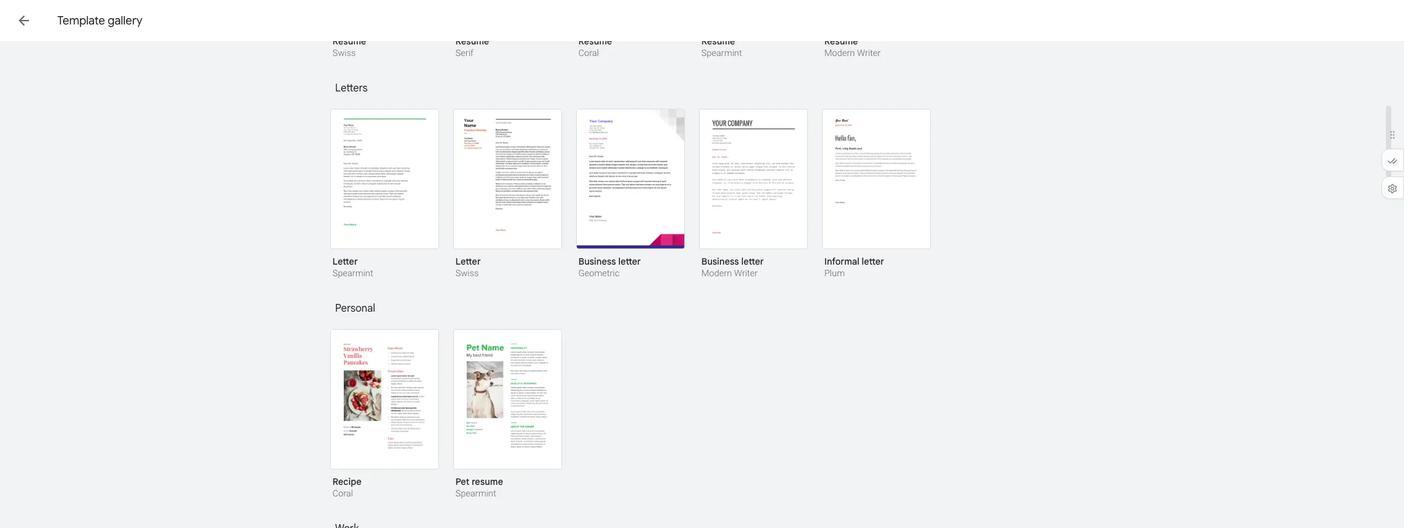 Task type: describe. For each thing, give the bounding box(es) containing it.
personal
[[335, 302, 376, 315]]

pet
[[456, 476, 470, 488]]

letter for letter spearmint
[[333, 256, 358, 267]]

business letter modern writer
[[702, 256, 764, 278]]

resume for resume swiss
[[333, 35, 366, 47]]

resume for resume spearmint
[[702, 35, 736, 47]]

list box containing resume
[[330, 0, 1071, 75]]

letter swiss
[[456, 256, 481, 278]]

choose template dialog dialog
[[0, 0, 1405, 528]]

business for business letter geometric
[[579, 256, 616, 267]]

letter for business letter geometric
[[619, 256, 641, 267]]

letter spearmint
[[333, 256, 373, 278]]

1 letter option from the left
[[330, 109, 439, 280]]

letters list box
[[330, 109, 1071, 296]]

resume swiss
[[333, 35, 366, 58]]

resume for resume coral
[[579, 35, 613, 47]]

resume coral
[[579, 35, 613, 58]]

informal letter plum
[[825, 256, 885, 278]]

business for business letter modern writer
[[702, 256, 739, 267]]

resume serif
[[456, 35, 489, 58]]

coral for recipe
[[333, 488, 353, 499]]

resume for resume modern writer
[[825, 35, 859, 47]]

personal list box
[[330, 329, 1071, 516]]

docs
[[72, 12, 104, 29]]

gallery
[[108, 14, 142, 28]]



Task type: vqa. For each thing, say whether or not it's contained in the screenshot.
Highlight color image
no



Task type: locate. For each thing, give the bounding box(es) containing it.
4 resume from the left
[[702, 35, 736, 47]]

0 horizontal spatial letter
[[333, 256, 358, 267]]

0 horizontal spatial coral
[[333, 488, 353, 499]]

writer
[[858, 48, 881, 58], [735, 268, 758, 278]]

swiss for letter
[[456, 268, 479, 278]]

0 vertical spatial swiss
[[333, 48, 356, 58]]

2 business from the left
[[702, 256, 739, 267]]

coral inside recipe coral
[[333, 488, 353, 499]]

1 business from the left
[[579, 256, 616, 267]]

1 horizontal spatial coral
[[579, 48, 599, 58]]

2 resume from the left
[[456, 35, 489, 47]]

5 resume from the left
[[825, 35, 859, 47]]

1 letter from the left
[[333, 256, 358, 267]]

2 letter option from the left
[[453, 109, 562, 280]]

letter for informal letter plum
[[862, 256, 885, 267]]

letter option
[[330, 109, 439, 280], [453, 109, 562, 280]]

informal letter option
[[822, 109, 931, 280]]

spearmint inside pet resume spearmint
[[456, 488, 496, 499]]

letter for business letter modern writer
[[742, 256, 764, 267]]

resume for resume serif
[[456, 35, 489, 47]]

0 horizontal spatial letter
[[619, 256, 641, 267]]

spearmint inside list box
[[702, 48, 743, 58]]

1 business letter option from the left
[[576, 109, 685, 280]]

1 vertical spatial modern
[[702, 268, 732, 278]]

1 vertical spatial writer
[[735, 268, 758, 278]]

geometric
[[579, 268, 620, 278]]

recipe option
[[330, 329, 439, 501]]

template
[[57, 14, 105, 28]]

2 letter from the left
[[456, 256, 481, 267]]

1 horizontal spatial business
[[702, 256, 739, 267]]

1 letter from the left
[[619, 256, 641, 267]]

serif
[[456, 48, 474, 58]]

swiss inside resume swiss
[[333, 48, 356, 58]]

0 horizontal spatial letter option
[[330, 109, 439, 280]]

resume modern writer
[[825, 35, 881, 58]]

swiss
[[333, 48, 356, 58], [456, 268, 479, 278]]

template gallery
[[57, 14, 142, 28]]

swiss for resume
[[333, 48, 356, 58]]

0 horizontal spatial writer
[[735, 268, 758, 278]]

writer inside resume modern writer
[[858, 48, 881, 58]]

resume spearmint
[[702, 35, 743, 58]]

business inside business letter modern writer
[[702, 256, 739, 267]]

modern inside resume modern writer
[[825, 48, 855, 58]]

letters
[[335, 82, 368, 95]]

1 horizontal spatial business letter option
[[699, 109, 808, 280]]

1 horizontal spatial letter
[[742, 256, 764, 267]]

modern
[[825, 48, 855, 58], [702, 268, 732, 278]]

business letter geometric
[[579, 256, 641, 278]]

resume inside 'resume spearmint'
[[702, 35, 736, 47]]

list box
[[330, 0, 1071, 75]]

coral for resume
[[579, 48, 599, 58]]

3 resume from the left
[[579, 35, 613, 47]]

coral inside the resume coral
[[579, 48, 599, 58]]

1 vertical spatial coral
[[333, 488, 353, 499]]

business inside business letter geometric
[[579, 256, 616, 267]]

1 horizontal spatial letter
[[456, 256, 481, 267]]

2 business letter option from the left
[[699, 109, 808, 280]]

business
[[579, 256, 616, 267], [702, 256, 739, 267]]

letter inside business letter geometric
[[619, 256, 641, 267]]

1 horizontal spatial spearmint
[[456, 488, 496, 499]]

spearmint inside letter option
[[333, 268, 373, 278]]

1 vertical spatial spearmint
[[333, 268, 373, 278]]

1 vertical spatial swiss
[[456, 268, 479, 278]]

2 horizontal spatial spearmint
[[702, 48, 743, 58]]

business letter option
[[576, 109, 685, 280], [699, 109, 808, 280]]

letter for letter swiss
[[456, 256, 481, 267]]

writer inside business letter modern writer
[[735, 268, 758, 278]]

letter
[[619, 256, 641, 267], [742, 256, 764, 267], [862, 256, 885, 267]]

letter inside letter spearmint
[[333, 256, 358, 267]]

letter inside informal letter plum
[[862, 256, 885, 267]]

0 vertical spatial coral
[[579, 48, 599, 58]]

3 letter from the left
[[862, 256, 885, 267]]

0 horizontal spatial spearmint
[[333, 268, 373, 278]]

spearmint for resume
[[702, 48, 743, 58]]

1 horizontal spatial modern
[[825, 48, 855, 58]]

0 horizontal spatial modern
[[702, 268, 732, 278]]

pet resume option
[[453, 329, 562, 501]]

recipe coral
[[333, 476, 362, 499]]

letter
[[333, 256, 358, 267], [456, 256, 481, 267]]

1 horizontal spatial writer
[[858, 48, 881, 58]]

resume
[[472, 476, 503, 488]]

0 vertical spatial modern
[[825, 48, 855, 58]]

0 horizontal spatial swiss
[[333, 48, 356, 58]]

coral
[[579, 48, 599, 58], [333, 488, 353, 499]]

2 letter from the left
[[742, 256, 764, 267]]

recipe
[[333, 476, 362, 488]]

modern inside business letter modern writer
[[702, 268, 732, 278]]

spearmint for letter
[[333, 268, 373, 278]]

plum
[[825, 268, 845, 278]]

2 horizontal spatial letter
[[862, 256, 885, 267]]

resume
[[333, 35, 366, 47], [456, 35, 489, 47], [579, 35, 613, 47], [702, 35, 736, 47], [825, 35, 859, 47]]

2 vertical spatial spearmint
[[456, 488, 496, 499]]

letter inside business letter modern writer
[[742, 256, 764, 267]]

resume inside resume modern writer
[[825, 35, 859, 47]]

0 vertical spatial writer
[[858, 48, 881, 58]]

swiss inside letter swiss
[[456, 268, 479, 278]]

informal
[[825, 256, 860, 267]]

0 horizontal spatial business
[[579, 256, 616, 267]]

0 vertical spatial spearmint
[[702, 48, 743, 58]]

1 resume from the left
[[333, 35, 366, 47]]

1 horizontal spatial swiss
[[456, 268, 479, 278]]

docs link
[[41, 8, 104, 36]]

spearmint
[[702, 48, 743, 58], [333, 268, 373, 278], [456, 488, 496, 499]]

1 horizontal spatial letter option
[[453, 109, 562, 280]]

pet resume spearmint
[[456, 476, 503, 499]]

0 horizontal spatial business letter option
[[576, 109, 685, 280]]



